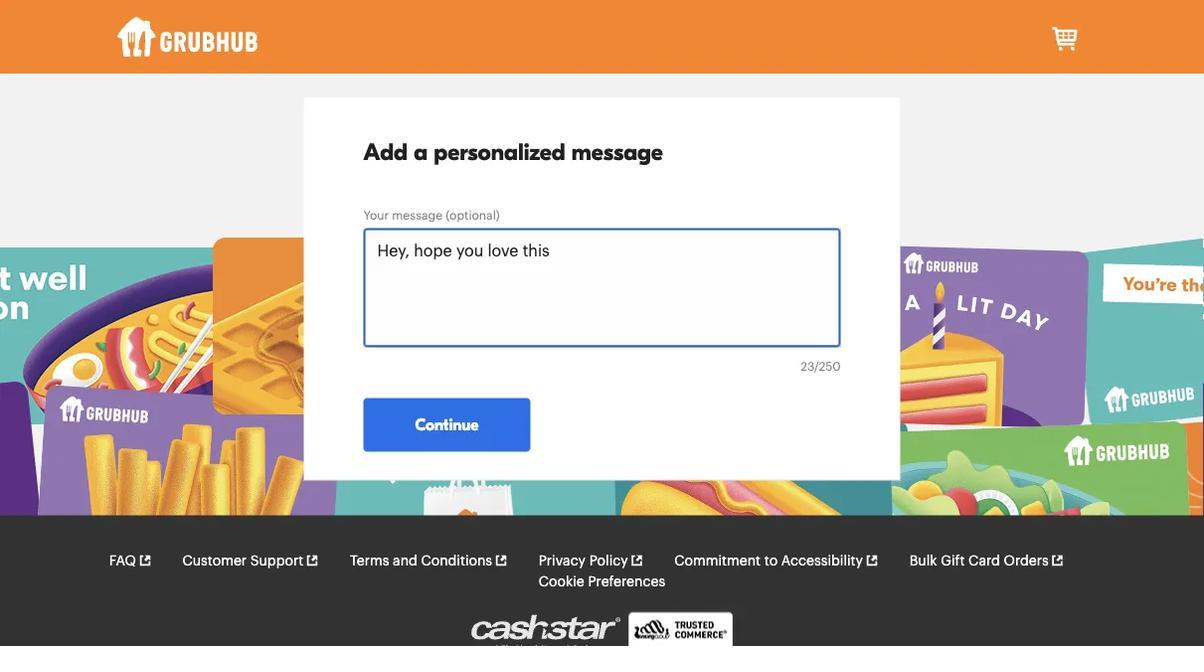 Task type: locate. For each thing, give the bounding box(es) containing it.
accessibility
[[782, 554, 863, 568]]

customer support
[[182, 554, 304, 568]]

1 horizontal spatial message
[[572, 139, 663, 166]]

customer support link
[[182, 550, 319, 571]]

conditions
[[421, 554, 492, 568]]

cookie preferences
[[539, 575, 665, 589]]

your
[[364, 210, 389, 222]]

a
[[414, 139, 428, 166]]

policy
[[589, 554, 628, 568]]

Your message (optional) text field
[[364, 228, 841, 347]]

add
[[364, 139, 408, 166]]

cashstar, a blackhawk network business image
[[471, 615, 621, 646]]

your message (optional)
[[364, 210, 500, 222]]

bulk gift card orders link
[[910, 550, 1065, 571]]

support
[[250, 554, 304, 568]]

gift
[[941, 554, 965, 568]]

1 vertical spatial message
[[392, 210, 443, 222]]

privacy
[[539, 554, 586, 568]]

cashstar, a blackhawk network business link
[[471, 615, 629, 646]]

orders
[[1004, 554, 1049, 568]]

0 vertical spatial message
[[572, 139, 663, 166]]

commitment to accessibility link
[[675, 550, 879, 571]]

the current character count is 23 out of 250 max element
[[801, 358, 841, 376]]

0 horizontal spatial message
[[392, 210, 443, 222]]

message
[[572, 139, 663, 166], [392, 210, 443, 222]]

terms and conditions link
[[350, 550, 508, 571]]

cookie preferences link
[[539, 571, 665, 592]]

grubhub image
[[117, 17, 258, 57]]

(optional)
[[446, 210, 500, 222]]

commitment
[[675, 554, 761, 568]]

commitment to accessibility
[[675, 554, 863, 568]]



Task type: vqa. For each thing, say whether or not it's contained in the screenshot.
all fields are required, unless they are marked optional.
no



Task type: describe. For each thing, give the bounding box(es) containing it.
privacy policy
[[539, 554, 628, 568]]

card
[[969, 554, 1000, 568]]

bulk gift card orders
[[910, 554, 1049, 568]]

continue button
[[364, 398, 531, 452]]

go to cart page image
[[1050, 23, 1081, 55]]

add a personalized message
[[364, 139, 663, 166]]

terms and conditions
[[350, 554, 492, 568]]

preferences
[[588, 575, 665, 589]]

continue
[[415, 416, 479, 434]]

privacy policy link
[[539, 550, 644, 571]]

cookie
[[539, 575, 585, 589]]

this site is protected by trustwave's trusted commerce program image
[[629, 612, 733, 646]]

terms
[[350, 554, 389, 568]]

bulk
[[910, 554, 937, 568]]

to
[[764, 554, 778, 568]]

and
[[393, 554, 418, 568]]

23/250
[[801, 361, 841, 373]]

customer
[[182, 554, 247, 568]]

personalized
[[434, 139, 566, 166]]

faq
[[109, 554, 136, 568]]

faq link
[[109, 550, 152, 571]]



